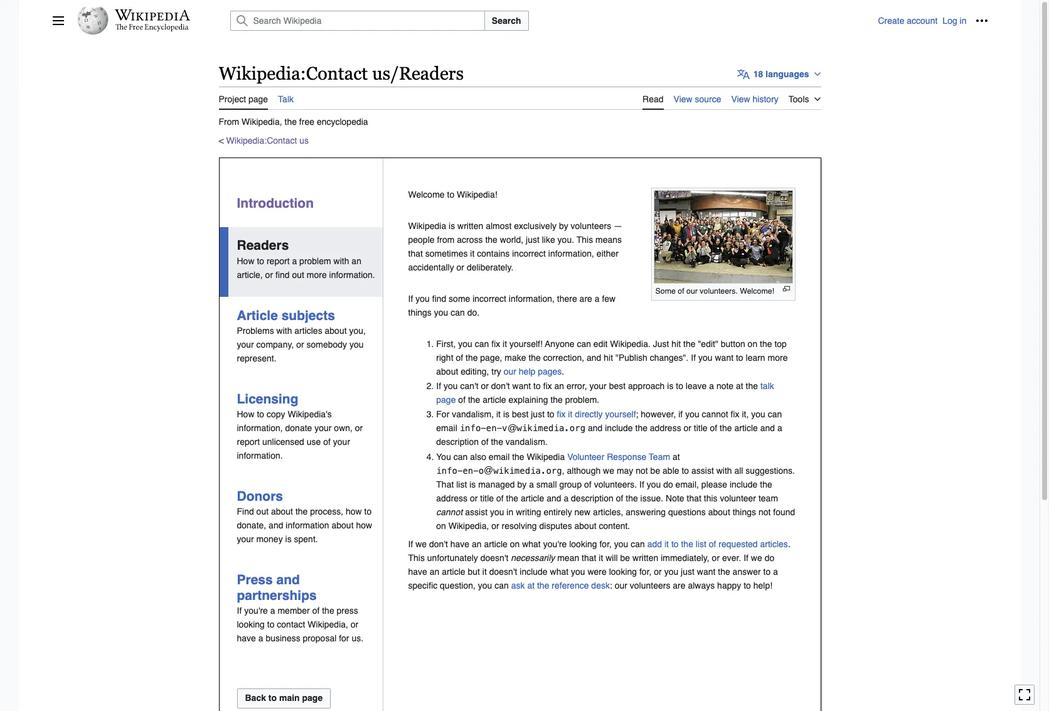 Task type: vqa. For each thing, say whether or not it's contained in the screenshot.
Rayson,
no



Task type: locate. For each thing, give the bounding box(es) containing it.
deliberately.
[[467, 262, 514, 272]]

not inside assist you in writing entirely new articles, answering questions about things not found on wikipedia, or resolving disputes about content.
[[759, 507, 771, 517]]

things for you
[[408, 307, 432, 317]]

0 vertical spatial list
[[456, 479, 467, 489]]

unlicensed
[[262, 437, 304, 447]]

information
[[286, 520, 329, 530]]

specific
[[408, 580, 438, 590]]

or right own, on the bottom left
[[355, 423, 363, 433]]

for
[[436, 409, 450, 419]]

to left main
[[269, 693, 277, 703]]

how
[[346, 507, 362, 517], [356, 520, 372, 530]]

are inside the if you find some incorrect information, there are a few things you can do.
[[580, 293, 592, 304]]

1 horizontal spatial do
[[765, 553, 775, 563]]

1 horizontal spatial not
[[759, 507, 771, 517]]

were
[[588, 567, 607, 577]]

may
[[617, 466, 633, 476]]

add
[[648, 539, 662, 549]]

that inside , although we may not be able to assist with all suggestions. that list is managed by a small group of volunteers. if you do email, please include the address or title of the article and a description of the issue. note that this volunteer team cannot
[[687, 493, 702, 503]]

your inside article subjects problems with articles about you, your company, or somebody you represent.
[[237, 339, 254, 349]]

1 vertical spatial written
[[633, 553, 659, 563]]

that down email,
[[687, 493, 702, 503]]

0 vertical spatial in
[[960, 16, 967, 26]]

by
[[559, 221, 568, 231], [517, 479, 527, 489]]

information,
[[548, 248, 594, 258], [509, 293, 555, 304], [237, 423, 283, 433]]

contains
[[477, 248, 510, 258]]

find inside the if you find some incorrect information, there are a few things you can do.
[[432, 293, 446, 304]]

report inside readers how to report a problem with an article, or find out more information.
[[267, 256, 290, 266]]

2 vertical spatial looking
[[237, 620, 265, 630]]

on
[[748, 339, 758, 349], [436, 521, 446, 531], [510, 539, 520, 549]]

our help pages link
[[504, 366, 562, 376]]

1 horizontal spatial our
[[615, 580, 628, 590]]

incorrect inside wikipedia is written almost exclusively by volunteers — people from across the world, just like you. this means that sometimes it contains incorrect information, either accidentally or deliberately.
[[512, 248, 546, 258]]

if down accidentally at the top of page
[[408, 293, 413, 304]]

1 horizontal spatial more
[[768, 352, 788, 363]]

and up partnerships
[[276, 572, 300, 587]]

1 vertical spatial en-
[[463, 466, 479, 476]]

1 vertical spatial looking
[[609, 567, 637, 577]]

we up specific
[[416, 539, 427, 549]]

we inside , although we may not be able to assist with all suggestions. that list is managed by a small group of volunteers. if you do email, please include the address or title of the article and a description of the issue. note that this volunteer team cannot
[[603, 466, 614, 476]]

try
[[492, 366, 501, 376]]

assist you in writing entirely new articles, answering questions about things not found on wikipedia, or resolving disputes about content.
[[436, 507, 795, 531]]

0 vertical spatial page
[[248, 94, 268, 104]]

us.
[[352, 634, 363, 644]]

that up were
[[582, 553, 596, 563]]

0 horizontal spatial en-
[[463, 466, 479, 476]]

this right you.
[[577, 234, 593, 245]]

or inside article subjects problems with articles about you, your company, or somebody you represent.
[[296, 339, 304, 349]]

1 horizontal spatial in
[[960, 16, 967, 26]]

; however, if you cannot fix it, you can email
[[436, 409, 782, 433]]

0 horizontal spatial hit
[[604, 352, 613, 363]]

is right approach
[[667, 381, 674, 391]]

0 horizontal spatial .
[[562, 366, 564, 376]]

1 vertical spatial for,
[[639, 567, 652, 577]]

1 horizontal spatial have
[[408, 567, 427, 577]]

sometimes
[[425, 248, 468, 258]]

you up first,
[[434, 307, 448, 317]]

wikipedia:contact us link
[[226, 135, 309, 145]]

always
[[688, 580, 715, 590]]

anyone
[[545, 339, 575, 349]]

by inside , although we may not be able to assist with all suggestions. that list is managed by a small group of volunteers. if you do email, please include the address or title of the article and a description of the issue. note that this volunteer team cannot
[[517, 479, 527, 489]]

view left source
[[674, 94, 693, 104]]

assist inside , although we may not be able to assist with all suggestions. that list is managed by a small group of volunteers. if you do email, please include the address or title of the article and a description of the issue. note that this volunteer team cannot
[[692, 466, 714, 476]]

or inside assist you in writing entirely new articles, answering questions about things not found on wikipedia, or resolving disputes about content.
[[492, 521, 499, 531]]

1 vertical spatial just
[[531, 409, 545, 419]]

a left note
[[709, 381, 714, 391]]

1 vertical spatial :
[[610, 580, 612, 590]]

be inside , although we may not be able to assist with all suggestions. that list is managed by a small group of volunteers. if you do email, please include the address or title of the article and a description of the issue. note that this volunteer team cannot
[[651, 466, 660, 476]]

problem
[[299, 256, 331, 266]]

include down the necessarily
[[520, 567, 548, 577]]

include down the yourself
[[605, 423, 633, 433]]

the inside wikipedia is written almost exclusively by volunteers — people from across the world, just like you. this means that sometimes it contains incorrect information, either accidentally or deliberately.
[[485, 234, 498, 245]]

1 horizontal spatial out
[[292, 270, 304, 280]]

description up 'you'
[[436, 437, 479, 447]]

just down immediately,
[[681, 567, 695, 577]]

us
[[300, 135, 309, 145]]

0 horizontal spatial not
[[636, 466, 648, 476]]

title inside , although we may not be able to assist with all suggestions. that list is managed by a small group of volunteers. if you do email, please include the address or title of the article and a description of the issue. note that this volunteer team cannot
[[480, 493, 494, 503]]

about inside first, you can fix it yourself! anyone can edit wikipedia. just hit the "edit" button on the top right of the page, make the correction, and hit "publish changes". if you want to learn more about editing, try
[[436, 366, 458, 376]]

how inside licensing how to copy wikipedia's information, donate your own, or report unlicensed use of your information.
[[237, 409, 254, 419]]

wikipedia image
[[115, 9, 190, 21]]

0 horizontal spatial be
[[620, 553, 630, 563]]

include inside mean that it will be written immediately, or ever. if we do have an article but it doesn't include what you were looking for, or you just want the answer to a specific question, you can
[[520, 567, 548, 577]]

0 vertical spatial find
[[275, 270, 290, 280]]

this
[[704, 493, 718, 503]]

volunteer response team link
[[567, 452, 670, 462]]

things inside the if you find some incorrect information, there are a few things you can do.
[[408, 307, 432, 317]]

of inside first, you can fix it yourself! anyone can edit wikipedia. just hit the "edit" button on the top right of the page, make the correction, and hit "publish changes". if you want to learn more about editing, try
[[456, 352, 463, 363]]

out down donors link
[[256, 507, 269, 517]]

how for licensing
[[237, 409, 254, 419]]

1 vertical spatial incorrect
[[473, 293, 506, 304]]

fix inside the ; however, if you cannot fix it, you can email
[[731, 409, 740, 419]]

page inside the talk page
[[436, 395, 456, 405]]

licensing
[[237, 391, 298, 406]]

almost
[[486, 221, 512, 231]]

assist inside assist you in writing entirely new articles, answering questions about things not found on wikipedia, or resolving disputes about content.
[[465, 507, 488, 517]]

readers link
[[237, 238, 289, 253]]

18 languages
[[754, 69, 809, 79]]

@ image for o
[[484, 467, 493, 476]]

1 vertical spatial title
[[480, 493, 494, 503]]

fullscreen image
[[1019, 689, 1031, 701]]

title
[[694, 423, 708, 433], [480, 493, 494, 503]]

we left may
[[603, 466, 614, 476]]

desk
[[591, 580, 610, 590]]

0 horizontal spatial report
[[237, 437, 260, 447]]

page for talk page
[[436, 395, 456, 405]]

find left some
[[432, 293, 446, 304]]

information, left there in the top right of the page
[[509, 293, 555, 304]]

0 horizontal spatial cannot
[[436, 507, 463, 517]]

0 horizontal spatial best
[[512, 409, 529, 419]]

information, inside licensing how to copy wikipedia's information, donate your own, or report unlicensed use of your information.
[[237, 423, 283, 433]]

to inside mean that it will be written immediately, or ever. if we do have an article but it doesn't include what you were looking for, or you just want the answer to a specific question, you can
[[764, 567, 771, 577]]

1 vertical spatial not
[[759, 507, 771, 517]]

wikipedia up ,
[[527, 452, 565, 462]]

doesn't up ask
[[489, 567, 517, 577]]

the inside press and partnerships if you're a member of the press looking to contact wikipedia, or have a business proposal for us.
[[322, 606, 334, 616]]

0 vertical spatial want
[[715, 352, 734, 363]]

this inside wikipedia is written almost exclusively by volunteers — people from across the world, just like you. this means that sometimes it contains incorrect information, either accidentally or deliberately.
[[577, 234, 593, 245]]

across
[[457, 234, 483, 245]]

want inside mean that it will be written immediately, or ever. if we do have an article but it doesn't include what you were looking for, or you just want the answer to a specific question, you can
[[697, 567, 716, 577]]

0 horizontal spatial title
[[480, 493, 494, 503]]

title down leave
[[694, 423, 708, 433]]

doesn't
[[481, 553, 509, 563], [489, 567, 517, 577]]

en- down the also
[[463, 466, 479, 476]]

wikipedia,
[[242, 117, 282, 127], [449, 521, 489, 531], [308, 620, 348, 630]]

cannot down that
[[436, 507, 463, 517]]

1 horizontal spatial wikipedia,
[[308, 620, 348, 630]]

info- for info-en-o
[[436, 466, 463, 476]]

an right the "problem"
[[352, 256, 361, 266]]

about up somebody
[[325, 326, 347, 336]]

volunteer
[[567, 452, 605, 462]]

1 vertical spatial by
[[517, 479, 527, 489]]

title down managed
[[480, 493, 494, 503]]

1 horizontal spatial we
[[603, 466, 614, 476]]

are
[[580, 293, 592, 304], [673, 580, 686, 590]]

with
[[334, 256, 349, 266], [276, 326, 292, 336], [716, 466, 732, 476]]

page right project
[[248, 94, 268, 104]]

for, inside mean that it will be written immediately, or ever. if we do have an article but it doesn't include what you were looking for, or you just want the answer to a specific question, you can
[[639, 567, 652, 577]]

at
[[736, 381, 744, 391], [673, 452, 680, 462], [527, 580, 535, 590]]

problems
[[237, 326, 274, 336]]

if down press
[[237, 606, 242, 616]]

the inside donors find out about the process, how to donate, and information about how your money is spent.
[[296, 507, 308, 517]]

assist down managed
[[465, 507, 488, 517]]

1 view from the left
[[674, 94, 693, 104]]

volunteers down add
[[630, 580, 671, 590]]

can down talk at bottom right
[[768, 409, 782, 419]]

questions
[[668, 507, 706, 517]]

0 horizontal spatial include
[[520, 567, 548, 577]]

0 vertical spatial on
[[748, 339, 758, 349]]

and inside press and partnerships if you're a member of the press looking to contact wikipedia, or have a business proposal for us.
[[276, 572, 300, 587]]

account
[[907, 16, 938, 26]]

incorrect down world,
[[512, 248, 546, 258]]

assist
[[692, 466, 714, 476], [465, 507, 488, 517]]

be down the 'team'
[[651, 466, 660, 476]]

doesn't left the necessarily
[[481, 553, 509, 563]]

things down volunteer
[[733, 507, 756, 517]]

proposal
[[303, 634, 337, 644]]

in inside assist you in writing entirely new articles, answering questions about things not found on wikipedia, or resolving disputes about content.
[[507, 507, 514, 517]]

email,
[[676, 479, 699, 489]]

1 horizontal spatial wikipedia
[[408, 221, 446, 231]]

the up contains
[[485, 234, 498, 245]]

main
[[279, 693, 300, 703]]

things inside assist you in writing entirely new articles, answering questions about things not found on wikipedia, or resolving disputes about content.
[[733, 507, 756, 517]]

for
[[339, 634, 349, 644]]

0 vertical spatial doesn't
[[481, 553, 509, 563]]

is inside donors find out about the process, how to donate, and information about how your money is spent.
[[285, 534, 292, 544]]

you up the will
[[614, 539, 628, 549]]

in inside personal tools navigation
[[960, 16, 967, 26]]

requested
[[719, 539, 758, 549]]

1 vertical spatial do
[[765, 553, 775, 563]]

cannot inside , although we may not be able to assist with all suggestions. that list is managed by a small group of volunteers. if you do email, please include the address or title of the article and a description of the issue. note that this volunteer team cannot
[[436, 507, 463, 517]]

volunteers inside wikipedia is written almost exclusively by volunteers — people from across the world, just like you. this means that sometimes it contains incorrect information, either accidentally or deliberately.
[[571, 221, 611, 231]]

not
[[636, 466, 648, 476], [759, 507, 771, 517]]

to left 'copy'
[[257, 409, 264, 419]]

2 horizontal spatial page
[[436, 395, 456, 405]]

cannot inside the ; however, if you cannot fix it, you can email
[[702, 409, 728, 419]]

0 horizontal spatial articles
[[295, 326, 322, 336]]

you inside assist you in writing entirely new articles, answering questions about things not found on wikipedia, or resolving disputes about content.
[[490, 507, 504, 517]]

2 vertical spatial that
[[582, 553, 596, 563]]

your inside donors find out about the process, how to donate, and information about how your money is spent.
[[237, 534, 254, 544]]

our right some
[[687, 286, 698, 295]]

0 vertical spatial are
[[580, 293, 592, 304]]

doesn't inside . this unfortunately doesn't
[[481, 553, 509, 563]]

just inside wikipedia is written almost exclusively by volunteers — people from across the world, just like you. this means that sometimes it contains incorrect information, either accidentally or deliberately.
[[526, 234, 540, 245]]

1 horizontal spatial @ image
[[507, 424, 517, 434]]

1 horizontal spatial don't
[[491, 381, 510, 391]]

view for view history
[[731, 94, 750, 104]]

1 horizontal spatial things
[[733, 507, 756, 517]]

and include the address or title of the article and a description of the vandalism.
[[436, 423, 782, 447]]

0 vertical spatial you're
[[543, 539, 567, 549]]

1 vertical spatial you're
[[244, 606, 268, 616]]

list inside , although we may not be able to assist with all suggestions. that list is managed by a small group of volunteers. if you do email, please include the address or title of the article and a description of the issue. note that this volunteer team cannot
[[456, 479, 467, 489]]

main content
[[214, 57, 829, 711]]

a right answer
[[773, 567, 778, 577]]

for,
[[600, 539, 612, 549], [639, 567, 652, 577]]

0 vertical spatial at
[[736, 381, 744, 391]]

0 horizontal spatial @ image
[[484, 467, 493, 476]]

what up the necessarily
[[522, 539, 541, 549]]

do.
[[467, 307, 480, 317]]

assist up please
[[692, 466, 714, 476]]

happy
[[717, 580, 741, 590]]

0 horizontal spatial more
[[307, 270, 327, 280]]

small
[[536, 479, 557, 489]]

1 vertical spatial email
[[489, 452, 510, 462]]

1 horizontal spatial address
[[650, 423, 681, 433]]

in up resolving in the bottom of the page
[[507, 507, 514, 517]]

do inside mean that it will be written immediately, or ever. if we do have an article but it doesn't include what you were looking for, or you just want the answer to a specific question, you can
[[765, 553, 775, 563]]

page,
[[480, 352, 502, 363]]

this up specific
[[408, 553, 425, 563]]

article,
[[237, 270, 263, 280]]

page right main
[[302, 693, 323, 703]]

things for not
[[733, 507, 756, 517]]

to right "process,"
[[364, 507, 372, 517]]

at right ask
[[527, 580, 535, 590]]

vandalism,
[[452, 409, 494, 419]]

introduction
[[237, 196, 314, 211]]

hit down edit
[[604, 352, 613, 363]]

want up always
[[697, 567, 716, 577]]

is
[[449, 221, 455, 231], [667, 381, 674, 391], [503, 409, 510, 419], [470, 479, 476, 489], [285, 534, 292, 544]]

or right company,
[[296, 339, 304, 349]]

you right first,
[[458, 339, 472, 349]]

information, for licensing
[[237, 423, 283, 433]]

represent.
[[237, 353, 276, 363]]

: up free
[[300, 63, 306, 83]]

or
[[457, 262, 464, 272], [265, 270, 273, 280], [296, 339, 304, 349], [481, 381, 489, 391], [355, 423, 363, 433], [684, 423, 692, 433], [470, 493, 478, 503], [492, 521, 499, 531], [712, 553, 720, 563], [654, 567, 662, 577], [351, 620, 359, 630]]

1 vertical spatial wikipedia,
[[449, 521, 489, 531]]

0 vertical spatial description
[[436, 437, 479, 447]]

don't
[[491, 381, 510, 391], [429, 539, 448, 549]]

or up us.
[[351, 620, 359, 630]]

incorrect inside the if you find some incorrect information, there are a few things you can do.
[[473, 293, 506, 304]]

0 horizontal spatial find
[[275, 270, 290, 280]]

but
[[468, 567, 480, 577]]

for, up ask at the reference desk : our volunteers are always happy to help!
[[639, 567, 652, 577]]

. inside . this unfortunately doesn't
[[788, 539, 791, 549]]

it
[[470, 248, 475, 258], [503, 339, 507, 349], [496, 409, 501, 419], [568, 409, 573, 419], [665, 539, 669, 549], [599, 553, 603, 563], [482, 567, 487, 577]]

can left ask
[[495, 580, 509, 590]]

of right use
[[323, 437, 331, 447]]

if inside press and partnerships if you're a member of the press looking to contact wikipedia, or have a business proposal for us.
[[237, 606, 242, 616]]

info- down vandalism,
[[460, 423, 486, 433]]

the
[[285, 117, 297, 127], [485, 234, 498, 245], [683, 339, 696, 349], [760, 339, 772, 349], [466, 352, 478, 363], [529, 352, 541, 363], [746, 381, 758, 391], [468, 395, 480, 405], [551, 395, 563, 405], [635, 423, 648, 433], [720, 423, 732, 433], [491, 437, 503, 447], [512, 452, 524, 462], [760, 479, 772, 489], [506, 493, 518, 503], [626, 493, 638, 503], [296, 507, 308, 517], [681, 539, 693, 549], [718, 567, 730, 577], [537, 580, 549, 590], [322, 606, 334, 616]]

cannot down note
[[702, 409, 728, 419]]

0 horizontal spatial wikipedia
[[219, 63, 300, 83]]

1 vertical spatial include
[[730, 479, 758, 489]]

1 vertical spatial information,
[[509, 293, 555, 304]]

article subjects link
[[237, 308, 335, 323]]

en-
[[486, 423, 502, 433], [463, 466, 479, 476]]

log in link
[[943, 16, 967, 26]]

o
[[479, 466, 484, 476]]

to inside , although we may not be able to assist with all suggestions. that list is managed by a small group of volunteers. if you do email, please include the address or title of the article and a description of the issue. note that this volunteer team cannot
[[682, 466, 689, 476]]

an up but
[[472, 539, 482, 549]]

fix down pages
[[543, 381, 552, 391]]

articles inside article subjects problems with articles about you, your company, or somebody you represent.
[[295, 326, 322, 336]]

you
[[436, 452, 451, 462]]

2 view from the left
[[731, 94, 750, 104]]

1 how from the top
[[237, 256, 254, 266]]

information. down the unlicensed
[[237, 451, 283, 461]]

1 horizontal spatial assist
[[692, 466, 714, 476]]

en- for o
[[463, 466, 479, 476]]

log in and more options image
[[976, 14, 988, 27]]

resolving
[[502, 521, 537, 531]]

can left edit
[[577, 339, 591, 349]]

if
[[408, 293, 413, 304], [691, 352, 696, 363], [436, 381, 441, 391], [640, 479, 644, 489], [408, 539, 413, 549], [744, 553, 749, 563], [237, 606, 242, 616]]

wikimedia.org for for vandalism, it is best just to
[[517, 423, 586, 433]]

1 vertical spatial volunteers
[[630, 580, 671, 590]]

1 vertical spatial have
[[408, 567, 427, 577]]

email right the also
[[489, 452, 510, 462]]

on up 'learn'
[[748, 339, 758, 349]]

2 vertical spatial our
[[615, 580, 628, 590]]

how right "process,"
[[346, 507, 362, 517]]

1 vertical spatial @ image
[[484, 467, 493, 476]]

1 horizontal spatial are
[[673, 580, 686, 590]]

info-en-o
[[436, 466, 484, 476]]

the up information
[[296, 507, 308, 517]]

doesn't inside mean that it will be written immediately, or ever. if we do have an article but it doesn't include what you were looking for, or you just want the answer to a specific question, you can
[[489, 567, 517, 577]]

an up specific
[[430, 567, 440, 577]]

a left the "problem"
[[292, 256, 297, 266]]

to inside first, you can fix it yourself! anyone can edit wikipedia. just hit the "edit" button on the top right of the page, make the correction, and hit "publish changes". if you want to learn more about editing, try
[[736, 352, 743, 363]]

incorrect up do.
[[473, 293, 506, 304]]

information.
[[329, 270, 375, 280], [237, 451, 283, 461]]

1 horizontal spatial page
[[302, 693, 323, 703]]

and inside , although we may not be able to assist with all suggestions. that list is managed by a small group of volunteers. if you do email, please include the address or title of the article and a description of the issue. note that this volunteer team cannot
[[547, 493, 561, 503]]

description inside and include the address or title of the article and a description of the vandalism.
[[436, 437, 479, 447]]

title inside and include the address or title of the article and a description of the vandalism.
[[694, 423, 708, 433]]

of inside licensing how to copy wikipedia's information, donate your own, or report unlicensed use of your information.
[[323, 437, 331, 447]]

include inside , although we may not be able to assist with all suggestions. that list is managed by a small group of volunteers. if you do email, please include the address or title of the article and a description of the issue. note that this volunteer team cannot
[[730, 479, 758, 489]]

find
[[275, 270, 290, 280], [432, 293, 446, 304]]

disputes
[[539, 521, 572, 531]]

0 vertical spatial report
[[267, 256, 290, 266]]

written down add
[[633, 553, 659, 563]]

use
[[307, 437, 321, 447]]

and down fix it directly yourself link
[[588, 423, 603, 433]]

best up the yourself
[[609, 381, 626, 391]]

copy
[[267, 409, 285, 419]]

0 horizontal spatial out
[[256, 507, 269, 517]]

not down the team
[[759, 507, 771, 517]]

0 horizontal spatial for,
[[600, 539, 612, 549]]

the inside mean that it will be written immediately, or ever. if we do have an article but it doesn't include what you were looking for, or you just want the answer to a specific question, you can
[[718, 567, 730, 577]]

0 horizontal spatial view
[[674, 94, 693, 104]]

0 horizontal spatial description
[[436, 437, 479, 447]]

1 horizontal spatial be
[[651, 466, 660, 476]]

0 vertical spatial assist
[[692, 466, 714, 476]]

how down the "licensing"
[[237, 409, 254, 419]]

wikimedia.org for you can also email the wikipedia
[[493, 466, 562, 476]]

2 horizontal spatial have
[[450, 539, 470, 549]]

the left talk at bottom right
[[746, 381, 758, 391]]

0 vertical spatial do
[[663, 479, 673, 489]]

1 vertical spatial be
[[620, 553, 630, 563]]

talk page
[[436, 381, 774, 405]]

@ image
[[507, 424, 517, 434], [484, 467, 493, 476]]

to up help! on the bottom
[[764, 567, 771, 577]]

2 vertical spatial information,
[[237, 423, 283, 433]]

the down v in the bottom left of the page
[[491, 437, 503, 447]]

0 vertical spatial .
[[562, 366, 564, 376]]

en- for v
[[486, 423, 502, 433]]

to
[[447, 189, 454, 199], [257, 256, 264, 266], [736, 352, 743, 363], [533, 381, 541, 391], [676, 381, 683, 391], [257, 409, 264, 419], [547, 409, 555, 419], [682, 466, 689, 476], [364, 507, 372, 517], [671, 539, 679, 549], [764, 567, 771, 577], [744, 580, 751, 590], [267, 620, 275, 630], [269, 693, 277, 703]]

1 vertical spatial this
[[408, 553, 425, 563]]

or inside licensing how to copy wikipedia's information, donate your own, or report unlicensed use of your information.
[[355, 423, 363, 433]]

to up business
[[267, 620, 275, 630]]

info- up that
[[436, 466, 463, 476]]

looking inside press and partnerships if you're a member of the press looking to contact wikipedia, or have a business proposal for us.
[[237, 620, 265, 630]]

contact
[[277, 620, 305, 630]]

0 vertical spatial looking
[[569, 539, 597, 549]]

the left "edit"
[[683, 339, 696, 349]]

0 vertical spatial information.
[[329, 270, 375, 280]]

or down sometimes
[[457, 262, 464, 272]]

business
[[266, 634, 300, 644]]

wikimedia.org down for vandalism, it is best just to fix it directly yourself
[[517, 423, 586, 433]]

or inside wikipedia is written almost exclusively by volunteers — people from across the world, just like you. this means that sometimes it contains incorrect information, either accidentally or deliberately.
[[457, 262, 464, 272]]

if you can't or don't want to fix an error, your best approach is to leave a note at the
[[436, 381, 761, 391]]

information, for if
[[509, 293, 555, 304]]

0 horizontal spatial address
[[436, 493, 468, 503]]

address down that
[[436, 493, 468, 503]]

address inside , although we may not be able to assist with all suggestions. that list is managed by a small group of volunteers. if you do email, please include the address or title of the article and a description of the issue. note that this volunteer team cannot
[[436, 493, 468, 503]]

1 horizontal spatial looking
[[569, 539, 597, 549]]

information. inside licensing how to copy wikipedia's information, donate your own, or report unlicensed use of your information.
[[237, 451, 283, 461]]

also
[[470, 452, 486, 462]]

you down you,
[[350, 339, 364, 349]]

1 horizontal spatial en-
[[486, 423, 502, 433]]

0 horizontal spatial looking
[[237, 620, 265, 630]]

accidentally
[[408, 262, 454, 272]]

1 horizontal spatial volunteers.
[[700, 286, 738, 295]]

0 horizontal spatial are
[[580, 293, 592, 304]]

2 how from the top
[[237, 409, 254, 419]]



Task type: describe. For each thing, give the bounding box(es) containing it.
2 vertical spatial on
[[510, 539, 520, 549]]

search button
[[484, 11, 529, 31]]

more inside first, you can fix it yourself! anyone can edit wikipedia. just hit the "edit" button on the top right of the page, make the correction, and hit "publish changes". if you want to learn more about editing, try
[[768, 352, 788, 363]]

can up page,
[[475, 339, 489, 349]]

information. inside readers how to report a problem with an article, or find out more information.
[[329, 270, 375, 280]]

0 horizontal spatial our
[[504, 366, 516, 376]]

volunteers. inside , although we may not be able to assist with all suggestions. that list is managed by a small group of volunteers. if you do email, please include the address or title of the article and a description of the issue. note that this volunteer team cannot
[[594, 479, 637, 489]]

you.
[[558, 234, 574, 245]]

0 horizontal spatial :
[[300, 63, 306, 83]]

written inside wikipedia is written almost exclusively by volunteers — people from across the world, just like you. this means that sometimes it contains incorrect information, either accidentally or deliberately.
[[458, 221, 483, 231]]

although
[[567, 466, 601, 476]]

to right welcome
[[447, 189, 454, 199]]

address inside and include the address or title of the article and a description of the vandalism.
[[650, 423, 681, 433]]

wikipedia for wikipedia is written almost exclusively by volunteers — people from across the world, just like you. this means that sometimes it contains incorrect information, either accidentally or deliberately.
[[408, 221, 446, 231]]

to down explaining
[[547, 409, 555, 419]]

can up info-en-o
[[454, 452, 468, 462]]

just
[[653, 339, 669, 349]]

or inside , although we may not be able to assist with all suggestions. that list is managed by a small group of volunteers. if you do email, please include the address or title of the article and a description of the issue. note that this volunteer team cannot
[[470, 493, 478, 503]]

1 vertical spatial want
[[512, 381, 531, 391]]

wikipedia, inside assist you in writing entirely new articles, answering questions about things not found on wikipedia, or resolving disputes about content.
[[449, 521, 489, 531]]

your up use
[[315, 423, 332, 433]]

you up reference
[[571, 567, 585, 577]]

not inside , although we may not be able to assist with all suggestions. that list is managed by a small group of volunteers. if you do email, please include the address or title of the article and a description of the issue. note that this volunteer team cannot
[[636, 466, 648, 476]]

issue.
[[640, 493, 663, 503]]

1 horizontal spatial :
[[610, 580, 612, 590]]

create account log in
[[878, 16, 967, 26]]

a left business
[[258, 634, 263, 644]]

include inside and include the address or title of the article and a description of the vandalism.
[[605, 423, 633, 433]]

page inside "link"
[[302, 693, 323, 703]]

is up v in the bottom left of the page
[[503, 409, 510, 419]]

Search search field
[[215, 11, 878, 31]]

found
[[773, 507, 795, 517]]

the down the ;
[[635, 423, 648, 433]]

0 vertical spatial best
[[609, 381, 626, 391]]

or right can't
[[481, 381, 489, 391]]

the down vandalism.
[[512, 452, 524, 462]]

readers how to report a problem with an article, or find out more information.
[[237, 238, 375, 280]]

2 horizontal spatial wikipedia
[[527, 452, 565, 462]]

on inside assist you in writing entirely new articles, answering questions about things not found on wikipedia, or resolving disputes about content.
[[436, 521, 446, 531]]

you're inside press and partnerships if you're a member of the press looking to contact wikipedia, or have a business proposal for us.
[[244, 606, 268, 616]]

immediately,
[[661, 553, 710, 563]]

article subjects problems with articles about you, your company, or somebody you represent.
[[237, 308, 366, 363]]

or up ask at the reference desk : our volunteers are always happy to help!
[[654, 567, 662, 577]]

on inside first, you can fix it yourself! anyone can edit wikipedia. just hit the "edit" button on the top right of the page, make the correction, and hit "publish changes". if you want to learn more about editing, try
[[748, 339, 758, 349]]

it left the will
[[599, 553, 603, 563]]

description inside , although we may not be able to assist with all suggestions. that list is managed by a small group of volunteers. if you do email, please include the address or title of the article and a description of the issue. note that this volunteer team cannot
[[571, 493, 614, 503]]

the left free
[[285, 117, 297, 127]]

to inside readers how to report a problem with an article, or find out more information.
[[257, 256, 264, 266]]

have inside mean that it will be written immediately, or ever. if we do have an article but it doesn't include what you were looking for, or you just want the answer to a specific question, you can
[[408, 567, 427, 577]]

1 vertical spatial are
[[673, 580, 686, 590]]

about down this on the bottom right of page
[[708, 507, 730, 517]]

if inside mean that it will be written immediately, or ever. if we do have an article but it doesn't include what you were looking for, or you just want the answer to a specific question, you can
[[744, 553, 749, 563]]

of inside press and partnerships if you're a member of the press looking to contact wikipedia, or have a business proposal for us.
[[312, 606, 320, 616]]

if inside , although we may not be able to assist with all suggestions. that list is managed by a small group of volunteers. if you do email, please include the address or title of the article and a description of the issue. note that this volunteer team cannot
[[640, 479, 644, 489]]

0 vertical spatial don't
[[491, 381, 510, 391]]

a inside the if you find some incorrect information, there are a few things you can do.
[[595, 293, 600, 304]]

more inside readers how to report a problem with an article, or find out more information.
[[307, 270, 327, 280]]

mean
[[557, 553, 579, 563]]

with inside , although we may not be able to assist with all suggestions. that list is managed by a small group of volunteers. if you do email, please include the address or title of the article and a description of the issue. note that this volunteer team cannot
[[716, 466, 732, 476]]

it left directly
[[568, 409, 573, 419]]

Search Wikipedia search field
[[230, 11, 485, 31]]

be inside mean that it will be written immediately, or ever. if we do have an article but it doesn't include what you were looking for, or you just want the answer to a specific question, you can
[[620, 553, 630, 563]]

the down can't
[[468, 395, 480, 405]]

or down add it to the list of requested articles link
[[712, 553, 720, 563]]

v
[[502, 423, 507, 433]]

fix inside first, you can fix it yourself! anyone can edit wikipedia. just hit the "edit" button on the top right of the page, make the correction, and hit "publish changes". if you want to learn more about editing, try
[[492, 339, 500, 349]]

to left leave
[[676, 381, 683, 391]]

a down partnerships
[[270, 606, 275, 616]]

about down new
[[575, 521, 597, 531]]

1 vertical spatial hit
[[604, 352, 613, 363]]

group
[[559, 479, 582, 489]]

pages
[[538, 366, 562, 376]]

project
[[219, 94, 246, 104]]

how for readers
[[237, 256, 254, 266]]

to inside donors find out about the process, how to donate, and information about how your money is spent.
[[364, 507, 372, 517]]

and down talk at bottom right
[[760, 423, 775, 433]]

ask at the reference desk : our volunteers are always happy to help!
[[511, 580, 773, 590]]

an down pages
[[554, 381, 564, 391]]

view history
[[731, 94, 779, 104]]

press and partnerships if you're a member of the press looking to contact wikipedia, or have a business proposal for us.
[[237, 572, 363, 644]]

looking inside mean that it will be written immediately, or ever. if we do have an article but it doesn't include what you were looking for, or you just want the answer to a specific question, you can
[[609, 567, 637, 577]]

you inside , although we may not be able to assist with all suggestions. that list is managed by a small group of volunteers. if you do email, please include the address or title of the article and a description of the issue. note that this volunteer team cannot
[[647, 479, 661, 489]]

note
[[666, 493, 684, 503]]

the up for vandalism, it is best just to fix it directly yourself
[[551, 395, 563, 405]]

or inside press and partnerships if you're a member of the press looking to contact wikipedia, or have a business proposal for us.
[[351, 620, 359, 630]]

the up editing,
[[466, 352, 478, 363]]

it right add
[[665, 539, 669, 549]]

of down although
[[584, 479, 592, 489]]

create
[[878, 16, 905, 26]]

information, inside wikipedia is written almost exclusively by volunteers — people from across the world, just like you. this means that sometimes it contains incorrect information, either accidentally or deliberately.
[[548, 248, 594, 258]]

this inside . this unfortunately doesn't
[[408, 553, 425, 563]]

talk link
[[278, 86, 294, 108]]

find
[[237, 507, 254, 517]]

like
[[542, 234, 555, 245]]

a inside readers how to report a problem with an article, or find out more information.
[[292, 256, 297, 266]]

process,
[[310, 507, 343, 517]]

0 horizontal spatial at
[[527, 580, 535, 590]]

what inside mean that it will be written immediately, or ever. if we do have an article but it doesn't include what you were looking for, or you just want the answer to a specific question, you can
[[550, 567, 569, 577]]

and inside donors find out about the process, how to donate, and information about how your money is spent.
[[269, 520, 283, 530]]

info- for info-en-v
[[460, 423, 486, 433]]

correction,
[[543, 352, 584, 363]]

article down resolving in the bottom of the page
[[484, 539, 508, 549]]

of down info-en-v in the left bottom of the page
[[481, 437, 489, 447]]

or inside readers how to report a problem with an article, or find out more information.
[[265, 270, 273, 280]]

you down "edit"
[[699, 352, 713, 363]]

with inside readers how to report a problem with an article, or find out more information.
[[334, 256, 349, 266]]

article inside , although we may not be able to assist with all suggestions. that list is managed by a small group of volunteers. if you do email, please include the address or title of the article and a description of the issue. note that this volunteer team cannot
[[521, 493, 544, 503]]

it inside wikipedia is written almost exclusively by volunteers — people from across the world, just like you. this means that sometimes it contains incorrect information, either accidentally or deliberately.
[[470, 248, 475, 258]]

welcome!
[[740, 286, 774, 295]]

read
[[643, 94, 664, 104]]

by inside wikipedia is written almost exclusively by volunteers — people from across the world, just like you. this means that sometimes it contains incorrect information, either accidentally or deliberately.
[[559, 221, 568, 231]]

1 horizontal spatial articles
[[760, 539, 788, 549]]

1 horizontal spatial you're
[[543, 539, 567, 549]]

1 vertical spatial how
[[356, 520, 372, 530]]

out inside donors find out about the process, how to donate, and information about how your money is spent.
[[256, 507, 269, 517]]

the up the team
[[760, 479, 772, 489]]

donors link
[[237, 489, 283, 504]]

own,
[[334, 423, 353, 433]]

out inside readers how to report a problem with an article, or find out more information.
[[292, 270, 304, 280]]

want inside first, you can fix it yourself! anyone can edit wikipedia. just hit the "edit" button on the top right of the page, make the correction, and hit "publish changes". if you want to learn more about editing, try
[[715, 352, 734, 363]]

help!
[[754, 580, 773, 590]]

project page link
[[219, 86, 268, 110]]

is inside wikipedia is written almost exclusively by volunteers — people from across the world, just like you. this means that sometimes it contains incorrect information, either accidentally or deliberately.
[[449, 221, 455, 231]]

button
[[721, 339, 745, 349]]

,
[[562, 466, 565, 476]]

of up "articles,"
[[616, 493, 623, 503]]

world,
[[500, 234, 523, 245]]

written inside mean that it will be written immediately, or ever. if we do have an article but it doesn't include what you were looking for, or you just want the answer to a specific question, you can
[[633, 553, 659, 563]]

of left requested
[[709, 539, 716, 549]]

volunteer
[[720, 493, 756, 503]]

main content containing wikipedia
[[214, 57, 829, 711]]

introduction link
[[237, 196, 314, 211]]

an inside readers how to report a problem with an article, or find out more information.
[[352, 256, 361, 266]]

all
[[735, 466, 743, 476]]

about down "process,"
[[332, 520, 354, 530]]

necessarily
[[511, 553, 555, 563]]

to down answer
[[744, 580, 751, 590]]

first,
[[436, 339, 456, 349]]

wikipedia, inside press and partnerships if you're a member of the press looking to contact wikipedia, or have a business proposal for us.
[[308, 620, 348, 630]]

you left can't
[[444, 381, 458, 391]]

contact
[[306, 63, 368, 83]]

you down immediately,
[[664, 567, 679, 577]]

the up answering
[[626, 493, 638, 503]]

money
[[256, 534, 283, 544]]

personal tools navigation
[[878, 11, 992, 31]]

your down own, on the bottom left
[[333, 437, 350, 447]]

reference
[[552, 580, 589, 590]]

0 horizontal spatial don't
[[429, 539, 448, 549]]

language progressive image
[[737, 68, 750, 80]]

0 vertical spatial what
[[522, 539, 541, 549]]

the right ask
[[537, 580, 549, 590]]

donors find out about the process, how to donate, and information about how your money is spent.
[[237, 489, 372, 544]]

view for view source
[[674, 94, 693, 104]]

0 vertical spatial wikipedia,
[[242, 117, 282, 127]]

about down donors
[[271, 507, 293, 517]]

if you find some incorrect information, there are a few things you can do.
[[408, 293, 616, 317]]

info-en-v
[[460, 423, 507, 433]]

have inside press and partnerships if you're a member of the press looking to contact wikipedia, or have a business proposal for us.
[[237, 634, 256, 644]]

a inside mean that it will be written immediately, or ever. if we do have an article but it doesn't include what you were looking for, or you just want the answer to a specific question, you can
[[773, 567, 778, 577]]

licensing how to copy wikipedia's information, donate your own, or report unlicensed use of your information.
[[237, 391, 363, 461]]

or inside and include the address or title of the article and a description of the vandalism.
[[684, 423, 692, 433]]

answering
[[626, 507, 666, 517]]

0 vertical spatial volunteers.
[[700, 286, 738, 295]]

back to main page
[[245, 693, 323, 703]]

either
[[597, 248, 619, 258]]

wikipedia.
[[610, 339, 651, 349]]

18
[[754, 69, 763, 79]]

about inside article subjects problems with articles about you, your company, or somebody you represent.
[[325, 326, 347, 336]]

if inside the if you find some incorrect information, there are a few things you can do.
[[408, 293, 413, 304]]

to down the our help pages .
[[533, 381, 541, 391]]

a left 'small'
[[529, 479, 534, 489]]

your up problem.
[[590, 381, 607, 391]]

@ image for v
[[507, 424, 517, 434]]

exclusively
[[514, 221, 557, 231]]

the down note
[[720, 423, 732, 433]]

directly
[[575, 409, 603, 419]]

email inside the ; however, if you cannot fix it, you can email
[[436, 423, 457, 433]]

0 vertical spatial how
[[346, 507, 362, 517]]

it up info-en-v in the left bottom of the page
[[496, 409, 501, 419]]

welcome
[[408, 189, 445, 199]]

article
[[237, 308, 278, 323]]

the up the our help pages .
[[529, 352, 541, 363]]

wikipedia for wikipedia : contact us/readers
[[219, 63, 300, 83]]

if inside first, you can fix it yourself! anyone can edit wikipedia. just hit the "edit" button on the top right of the page, make the correction, and hit "publish changes". if you want to learn more about editing, try
[[691, 352, 696, 363]]

languages
[[766, 69, 809, 79]]

0 vertical spatial have
[[450, 539, 470, 549]]

to up immediately,
[[671, 539, 679, 549]]

team
[[759, 493, 778, 503]]

note
[[717, 381, 734, 391]]

page for project page
[[248, 94, 268, 104]]

the left top
[[760, 339, 772, 349]]

the down managed
[[506, 493, 518, 503]]

from
[[437, 234, 455, 245]]

if up specific
[[408, 539, 413, 549]]

partnerships
[[237, 588, 317, 603]]

we inside mean that it will be written immediately, or ever. if we do have an article but it doesn't include what you were looking for, or you just want the answer to a specific question, you can
[[751, 553, 762, 563]]

able
[[663, 466, 679, 476]]

ever.
[[722, 553, 741, 563]]

a down group
[[564, 493, 569, 503]]

approach
[[628, 381, 665, 391]]

to inside licensing how to copy wikipedia's information, donate your own, or report unlicensed use of your information.
[[257, 409, 264, 419]]

2 horizontal spatial at
[[736, 381, 744, 391]]

donate,
[[237, 520, 266, 530]]

edit
[[594, 339, 608, 349]]

the free encyclopedia image
[[115, 24, 189, 32]]

fix down problem.
[[557, 409, 566, 419]]

you right "it,"
[[751, 409, 766, 419]]

us/readers
[[372, 63, 464, 83]]

it inside first, you can fix it yourself! anyone can edit wikipedia. just hit the "edit" button on the top right of the page, make the correction, and hit "publish changes". if you want to learn more about editing, try
[[503, 339, 507, 349]]

the up immediately,
[[681, 539, 693, 549]]

you down but
[[478, 580, 492, 590]]

add it to the list of requested articles link
[[648, 539, 788, 549]]

you right if
[[685, 409, 700, 419]]

and inside first, you can fix it yourself! anyone can edit wikipedia. just hit the "edit" button on the top right of the page, make the correction, and hit "publish changes". if you want to learn more about editing, try
[[587, 352, 601, 363]]

can left add
[[631, 539, 645, 549]]

to inside press and partnerships if you're a member of the press looking to contact wikipedia, or have a business proposal for us.
[[267, 620, 275, 630]]

it right but
[[482, 567, 487, 577]]

subjects
[[282, 308, 335, 323]]

from
[[219, 117, 239, 127]]

you inside article subjects problems with articles about you, your company, or somebody you represent.
[[350, 339, 364, 349]]

of down can't
[[458, 395, 466, 405]]

free
[[299, 117, 314, 127]]

2 horizontal spatial our
[[687, 286, 698, 295]]

people
[[408, 234, 435, 245]]

tools
[[789, 94, 809, 104]]

do inside , although we may not be able to assist with all suggestions. that list is managed by a small group of volunteers. if you do email, please include the address or title of the article and a description of the issue. note that this volunteer team cannot
[[663, 479, 673, 489]]

of the article explaining the problem.
[[456, 395, 600, 405]]

means
[[596, 234, 622, 245]]

somebody
[[307, 339, 347, 349]]

menu image
[[52, 14, 64, 27]]

to inside "link"
[[269, 693, 277, 703]]

0 vertical spatial hit
[[672, 339, 681, 349]]

of down managed
[[496, 493, 504, 503]]

articles,
[[593, 507, 623, 517]]

you down accidentally at the top of page
[[416, 293, 430, 304]]

source
[[695, 94, 721, 104]]

team
[[649, 452, 670, 462]]

article up vandalism,
[[483, 395, 506, 405]]

1 horizontal spatial at
[[673, 452, 680, 462]]

1 horizontal spatial list
[[696, 539, 707, 549]]

an inside mean that it will be written immediately, or ever. if we do have an article but it doesn't include what you were looking for, or you just want the answer to a specific question, you can
[[430, 567, 440, 577]]

member
[[278, 606, 310, 616]]

1 vertical spatial we
[[416, 539, 427, 549]]

can inside mean that it will be written immediately, or ever. if we do have an article but it doesn't include what you were looking for, or you just want the answer to a specific question, you can
[[495, 580, 509, 590]]

0 vertical spatial for,
[[600, 539, 612, 549]]

back to main page link
[[237, 688, 331, 709]]

if up the for
[[436, 381, 441, 391]]

of right some
[[678, 286, 684, 295]]

donate
[[285, 423, 312, 433]]

wikipedia!
[[457, 189, 497, 199]]

of down note
[[710, 423, 717, 433]]



